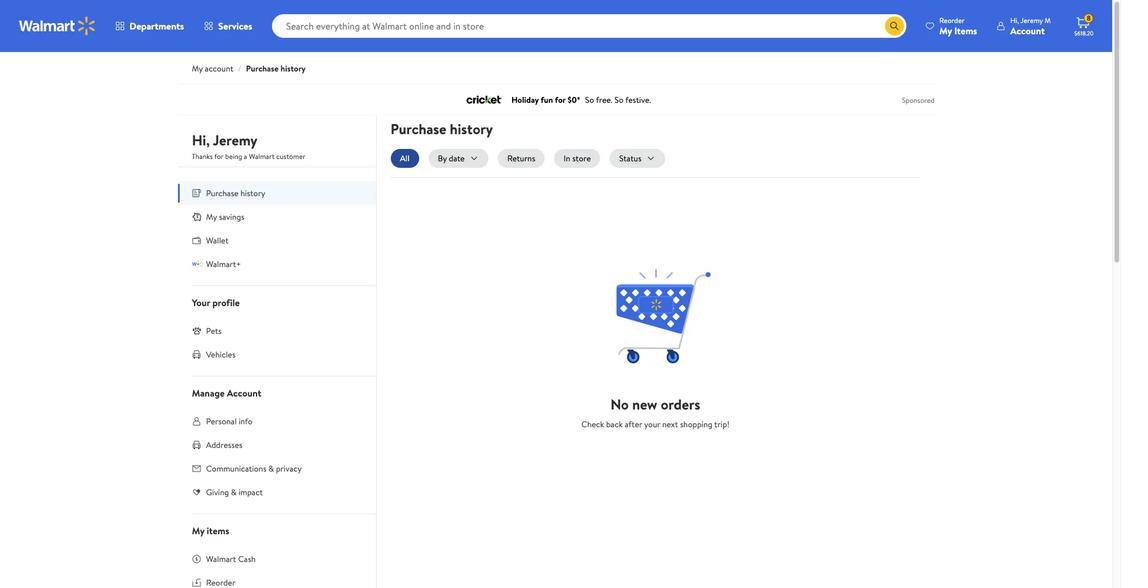 Task type: vqa. For each thing, say whether or not it's contained in the screenshot.
not within "Confirm That Your Item(S) Are "Shipped By Walmart" By Looking For That Phrase On The Product'S Detail Page And/Or The Order Review Page During Checkout. Confirm The Items Are Not Coming From Your Local Store By Free Delivery, Which Has An Order Minimum Of $35."
no



Task type: describe. For each thing, give the bounding box(es) containing it.
my items
[[192, 525, 229, 538]]

departments button
[[105, 12, 194, 40]]

reorder
[[940, 15, 965, 25]]

items
[[207, 525, 229, 538]]

my savings
[[206, 211, 245, 223]]

1 vertical spatial purchase history link
[[178, 182, 376, 205]]

communications
[[206, 463, 267, 475]]

hi, jeremy thanks for being a walmart customer
[[192, 130, 306, 162]]

wallet link
[[178, 229, 376, 253]]

no new orders check back after your next shopping trip!
[[582, 395, 730, 431]]

shopping
[[680, 419, 713, 431]]

giving & impact link
[[178, 481, 376, 505]]

walmart inside walmart cash link
[[206, 554, 236, 566]]

trip!
[[715, 419, 730, 431]]

manage
[[192, 387, 225, 400]]

giving
[[206, 487, 229, 499]]

hi, jeremy link
[[192, 130, 258, 155]]

0 horizontal spatial account
[[227, 387, 262, 400]]

no
[[611, 395, 629, 415]]

profile
[[213, 296, 240, 309]]

status
[[620, 153, 642, 164]]

my for my account / purchase history
[[192, 63, 203, 75]]

Search search field
[[272, 14, 907, 38]]

vehicles link
[[178, 343, 376, 367]]

next
[[663, 419, 679, 431]]

personal info link
[[178, 410, 376, 434]]

in store
[[564, 153, 591, 164]]

after
[[625, 419, 643, 431]]

giving & impact
[[206, 487, 263, 499]]

privacy
[[276, 463, 302, 475]]

by date
[[438, 153, 465, 164]]

orders
[[661, 395, 701, 415]]

& for giving
[[231, 487, 237, 499]]

vehicles
[[206, 349, 236, 361]]

hi, for account
[[1011, 15, 1020, 25]]

/
[[238, 63, 241, 75]]

your profile
[[192, 296, 240, 309]]

services
[[218, 20, 252, 33]]

jeremy for account
[[1021, 15, 1044, 25]]

items
[[955, 24, 978, 37]]

0 horizontal spatial purchase history
[[206, 188, 266, 199]]

account
[[205, 63, 234, 75]]

returns
[[508, 153, 536, 164]]

being
[[225, 151, 242, 162]]

$618.20
[[1075, 29, 1094, 37]]

8
[[1087, 13, 1091, 23]]

Walmart Site-Wide search field
[[272, 14, 907, 38]]

status button
[[610, 149, 665, 168]]

impact
[[239, 487, 263, 499]]

search icon image
[[890, 21, 900, 31]]

for
[[214, 151, 224, 162]]

my for my items
[[192, 525, 205, 538]]

hi, jeremy m account
[[1011, 15, 1051, 37]]

my savings link
[[178, 205, 376, 229]]

services button
[[194, 12, 262, 40]]

my account link
[[192, 63, 234, 75]]



Task type: locate. For each thing, give the bounding box(es) containing it.
purchase history link
[[246, 63, 306, 75], [178, 182, 376, 205]]

1 horizontal spatial hi,
[[1011, 15, 1020, 25]]

my account / purchase history
[[192, 63, 306, 75]]

2 vertical spatial history
[[241, 188, 266, 199]]

all
[[400, 153, 410, 164]]

list
[[391, 149, 921, 168]]

walmart image
[[19, 17, 96, 35]]

& inside "link"
[[269, 463, 274, 475]]

pets link
[[178, 319, 376, 343]]

icon image inside pets link
[[192, 326, 201, 336]]

icon image
[[192, 212, 201, 222], [192, 260, 201, 269], [192, 326, 201, 336]]

list containing all
[[391, 149, 921, 168]]

icon image left "pets"
[[192, 326, 201, 336]]

walmart cash
[[206, 554, 256, 566]]

hi, for thanks for being a walmart customer
[[192, 130, 210, 150]]

0 vertical spatial purchase history
[[391, 119, 493, 139]]

my left items
[[192, 525, 205, 538]]

by
[[438, 153, 447, 164]]

returns button
[[498, 149, 545, 168]]

icon image for walmart+
[[192, 260, 201, 269]]

icon image inside my savings link
[[192, 212, 201, 222]]

purchase history link right /
[[246, 63, 306, 75]]

1 horizontal spatial history
[[281, 63, 306, 75]]

walmart+ link
[[178, 253, 376, 276]]

my left account
[[192, 63, 203, 75]]

jeremy inside hi, jeremy thanks for being a walmart customer
[[213, 130, 258, 150]]

account up the info
[[227, 387, 262, 400]]

1 vertical spatial jeremy
[[213, 130, 258, 150]]

0 horizontal spatial purchase
[[206, 188, 239, 199]]

1 vertical spatial &
[[231, 487, 237, 499]]

jeremy up being
[[213, 130, 258, 150]]

addresses
[[206, 440, 243, 451]]

1 horizontal spatial purchase history
[[391, 119, 493, 139]]

1 horizontal spatial walmart
[[249, 151, 275, 162]]

walmart cash link
[[178, 548, 376, 572]]

icon image left my savings
[[192, 212, 201, 222]]

& right giving
[[231, 487, 237, 499]]

your
[[645, 419, 661, 431]]

store
[[573, 153, 591, 164]]

walmart left cash
[[206, 554, 236, 566]]

my left 'items'
[[940, 24, 953, 37]]

1 horizontal spatial account
[[1011, 24, 1045, 37]]

icon image for my savings
[[192, 212, 201, 222]]

purchase
[[246, 63, 279, 75], [391, 119, 447, 139], [206, 188, 239, 199]]

wallet
[[206, 235, 229, 247]]

walmart right 'a'
[[249, 151, 275, 162]]

0 horizontal spatial history
[[241, 188, 266, 199]]

departments
[[130, 20, 184, 33]]

addresses link
[[178, 434, 376, 457]]

hi,
[[1011, 15, 1020, 25], [192, 130, 210, 150]]

savings
[[219, 211, 245, 223]]

your
[[192, 296, 210, 309]]

account
[[1011, 24, 1045, 37], [227, 387, 262, 400]]

0 horizontal spatial walmart
[[206, 554, 236, 566]]

0 horizontal spatial hi,
[[192, 130, 210, 150]]

&
[[269, 463, 274, 475], [231, 487, 237, 499]]

manage account
[[192, 387, 262, 400]]

& for communications
[[269, 463, 274, 475]]

reorder my items
[[940, 15, 978, 37]]

icon image inside walmart+ link
[[192, 260, 201, 269]]

cash
[[238, 554, 256, 566]]

date
[[449, 153, 465, 164]]

0 vertical spatial walmart
[[249, 151, 275, 162]]

1 horizontal spatial purchase
[[246, 63, 279, 75]]

purchase history up by
[[391, 119, 493, 139]]

0 vertical spatial icon image
[[192, 212, 201, 222]]

purchase up all
[[391, 119, 447, 139]]

0 vertical spatial purchase
[[246, 63, 279, 75]]

history
[[281, 63, 306, 75], [450, 119, 493, 139], [241, 188, 266, 199]]

3 icon image from the top
[[192, 326, 201, 336]]

1 vertical spatial walmart
[[206, 554, 236, 566]]

new
[[633, 395, 658, 415]]

customer
[[276, 151, 306, 162]]

my
[[940, 24, 953, 37], [192, 63, 203, 75], [206, 211, 217, 223], [192, 525, 205, 538]]

jeremy inside hi, jeremy m account
[[1021, 15, 1044, 25]]

1 horizontal spatial jeremy
[[1021, 15, 1044, 25]]

personal info
[[206, 416, 253, 428]]

purchase history up savings
[[206, 188, 266, 199]]

jeremy left m
[[1021, 15, 1044, 25]]

purchase up my savings
[[206, 188, 239, 199]]

my for my savings
[[206, 211, 217, 223]]

2 vertical spatial purchase
[[206, 188, 239, 199]]

personal
[[206, 416, 237, 428]]

hi, up the thanks
[[192, 130, 210, 150]]

history up savings
[[241, 188, 266, 199]]

0 vertical spatial &
[[269, 463, 274, 475]]

0 vertical spatial jeremy
[[1021, 15, 1044, 25]]

walmart
[[249, 151, 275, 162], [206, 554, 236, 566]]

all button
[[391, 149, 419, 168]]

hi, left m
[[1011, 15, 1020, 25]]

thanks
[[192, 151, 213, 162]]

1 vertical spatial history
[[450, 119, 493, 139]]

walmart+
[[206, 259, 241, 270]]

jeremy for for
[[213, 130, 258, 150]]

in store button
[[555, 149, 601, 168]]

account left $618.20
[[1011, 24, 1045, 37]]

sponsored
[[903, 95, 935, 105]]

walmart inside hi, jeremy thanks for being a walmart customer
[[249, 151, 275, 162]]

my left savings
[[206, 211, 217, 223]]

icon image left walmart+ at the left top
[[192, 260, 201, 269]]

my inside the reorder my items
[[940, 24, 953, 37]]

icon image for pets
[[192, 326, 201, 336]]

in
[[564, 153, 571, 164]]

purchase history link down customer
[[178, 182, 376, 205]]

0 horizontal spatial jeremy
[[213, 130, 258, 150]]

a
[[244, 151, 247, 162]]

0 vertical spatial purchase history link
[[246, 63, 306, 75]]

2 horizontal spatial history
[[450, 119, 493, 139]]

communications & privacy
[[206, 463, 302, 475]]

& left 'privacy' on the bottom left of the page
[[269, 463, 274, 475]]

1 horizontal spatial &
[[269, 463, 274, 475]]

m
[[1045, 15, 1051, 25]]

by date button
[[429, 149, 489, 168]]

0 vertical spatial hi,
[[1011, 15, 1020, 25]]

pets
[[206, 325, 222, 337]]

1 icon image from the top
[[192, 212, 201, 222]]

0 vertical spatial account
[[1011, 24, 1045, 37]]

2 horizontal spatial purchase
[[391, 119, 447, 139]]

0 horizontal spatial &
[[231, 487, 237, 499]]

2 vertical spatial icon image
[[192, 326, 201, 336]]

communications & privacy link
[[178, 457, 376, 481]]

2 icon image from the top
[[192, 260, 201, 269]]

hi, inside hi, jeremy thanks for being a walmart customer
[[192, 130, 210, 150]]

hi, inside hi, jeremy m account
[[1011, 15, 1020, 25]]

0 vertical spatial history
[[281, 63, 306, 75]]

1 vertical spatial hi,
[[192, 130, 210, 150]]

info
[[239, 416, 253, 428]]

1 vertical spatial icon image
[[192, 260, 201, 269]]

history right /
[[281, 63, 306, 75]]

history up by date dropdown button
[[450, 119, 493, 139]]

8 $618.20
[[1075, 13, 1094, 37]]

check
[[582, 419, 605, 431]]

1 vertical spatial purchase
[[391, 119, 447, 139]]

back
[[607, 419, 623, 431]]

account inside hi, jeremy m account
[[1011, 24, 1045, 37]]

purchase right /
[[246, 63, 279, 75]]

1 vertical spatial purchase history
[[206, 188, 266, 199]]

1 vertical spatial account
[[227, 387, 262, 400]]

jeremy
[[1021, 15, 1044, 25], [213, 130, 258, 150]]

purchase history
[[391, 119, 493, 139], [206, 188, 266, 199]]



